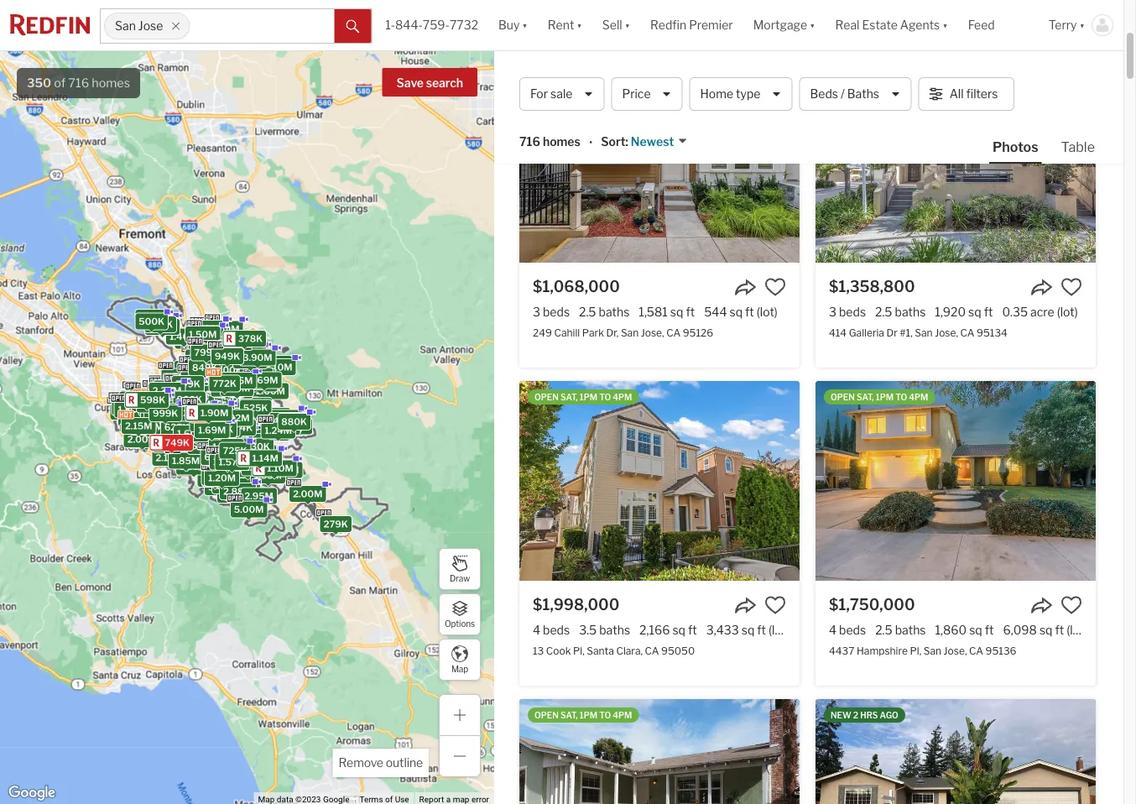 Task type: describe. For each thing, give the bounding box(es) containing it.
1.34m
[[200, 340, 228, 351]]

1.19m
[[215, 349, 241, 360]]

san jose, ca homes for sale
[[520, 68, 769, 90]]

ca down 2,166
[[645, 645, 659, 657]]

1.89m up 3.66m
[[143, 412, 171, 423]]

of
[[54, 76, 66, 90]]

all filters button
[[919, 77, 1015, 111]]

544
[[704, 305, 727, 319]]

photo of 444 laswell ave, san jose, ca 95128 image
[[520, 699, 800, 804]]

3d
[[693, 74, 705, 84]]

0 vertical spatial 2 units
[[178, 335, 209, 346]]

1pm down santa
[[580, 710, 598, 720]]

945k
[[226, 425, 252, 436]]

photo of 13 cook pl, santa clara, ca 95050 image
[[520, 381, 800, 581]]

13 cook pl, santa clara, ca 95050
[[533, 645, 695, 657]]

0 horizontal spatial 2
[[178, 335, 184, 346]]

860k
[[177, 394, 202, 405]]

1 vertical spatial 749k
[[193, 453, 218, 464]]

photo of 6680 tannahill dr, san jose, ca 95120 image
[[816, 699, 1096, 804]]

618k
[[210, 345, 234, 356]]

open sat, 1pm to 4pm down santa
[[535, 710, 632, 720]]

all filters
[[950, 87, 999, 101]]

jose, for 414 galleria dr #1, san jose, ca 95134
[[935, 326, 959, 339]]

828k
[[176, 394, 202, 405]]

sell ▾
[[603, 18, 630, 32]]

3433 wine cork way, san jose, ca 95124
[[533, 8, 730, 20]]

starling
[[856, 8, 892, 20]]

798k
[[165, 422, 189, 433]]

0 vertical spatial 749k
[[165, 437, 190, 448]]

0 vertical spatial 1.29m
[[226, 349, 254, 359]]

ft for 3,433 sq ft (lot)
[[757, 623, 766, 637]]

4pm down clara,
[[613, 710, 632, 720]]

940k
[[168, 373, 193, 383]]

0.35 acre (lot)
[[1003, 305, 1079, 319]]

544 sq ft (lot)
[[704, 305, 778, 319]]

real estate agents ▾ button
[[826, 0, 958, 50]]

6951
[[829, 8, 854, 20]]

0 vertical spatial 1.00m
[[233, 351, 261, 362]]

1 vertical spatial 1.00m
[[205, 363, 233, 374]]

baths for $1,998,000
[[600, 623, 631, 637]]

ft for 1,920 sq ft
[[984, 305, 993, 319]]

1 horizontal spatial 660k
[[219, 394, 245, 405]]

0 vertical spatial 2.39m
[[157, 383, 186, 394]]

2 vertical spatial 1.25m
[[205, 472, 233, 483]]

draw
[[450, 574, 470, 584]]

ca left '6:30pm'
[[605, 68, 632, 90]]

1-844-759-7732 link
[[385, 18, 479, 32]]

0 vertical spatial 430k
[[220, 395, 245, 406]]

1.73m
[[174, 428, 201, 439]]

2 vertical spatial 1.29m
[[193, 416, 220, 427]]

3,433 sq ft (lot)
[[707, 623, 790, 637]]

4pm for $1,750,000
[[909, 392, 929, 402]]

2 vertical spatial 990k
[[227, 487, 253, 498]]

2.19m
[[172, 439, 199, 450]]

1.79m
[[188, 434, 215, 445]]

redfin
[[651, 18, 687, 32]]

1 vertical spatial 2.50m
[[173, 424, 202, 435]]

to down santa
[[600, 710, 611, 720]]

remove san jose image
[[171, 21, 181, 31]]

95124
[[699, 8, 730, 20]]

price
[[622, 87, 651, 101]]

next button image
[[770, 155, 787, 172]]

favorite button image for $1,068,000
[[765, 276, 787, 298]]

0 horizontal spatial 1.35m
[[181, 407, 209, 418]]

0 vertical spatial 850k
[[187, 377, 213, 388]]

1 vertical spatial 1.24m
[[246, 454, 273, 465]]

san left feed
[[939, 8, 957, 20]]

3 units up '828k'
[[164, 381, 195, 391]]

$1,358,800
[[829, 277, 915, 296]]

2 vertical spatial 625k
[[193, 440, 218, 451]]

santa
[[587, 645, 614, 657]]

market insights |
[[914, 73, 1031, 89]]

▾ for sell ▾
[[625, 18, 630, 32]]

1 vertical spatial 1.35m
[[233, 441, 260, 452]]

0 vertical spatial 990k
[[238, 356, 264, 367]]

0 vertical spatial homes
[[92, 76, 130, 90]]

4.53m
[[180, 407, 209, 418]]

0 vertical spatial 1.24m
[[265, 425, 292, 436]]

880k
[[281, 416, 307, 427]]

sq for 1,581
[[671, 305, 684, 319]]

new 2 hrs ago
[[831, 710, 899, 720]]

sq for 3,433
[[742, 623, 755, 637]]

video tour
[[976, 74, 1027, 84]]

1.28m
[[237, 355, 264, 366]]

2 4:30pm from the left
[[923, 74, 956, 84]]

redfin premier
[[651, 18, 733, 32]]

1 horizontal spatial 1.65m
[[254, 470, 282, 481]]

real
[[836, 18, 860, 32]]

2.30m
[[152, 385, 182, 396]]

0 horizontal spatial 899k
[[168, 412, 193, 423]]

2.5 baths for $1,358,800
[[876, 305, 926, 319]]

1.89m down 1.73m
[[182, 440, 210, 451]]

745k
[[173, 405, 197, 416]]

0 vertical spatial 1.95m
[[202, 341, 230, 352]]

1 vertical spatial 1.29m
[[248, 378, 275, 389]]

0 horizontal spatial 620k
[[191, 441, 216, 451]]

2 vertical spatial 2
[[854, 710, 859, 720]]

1 vertical spatial 430k
[[245, 441, 270, 452]]

535k
[[204, 454, 230, 465]]

1 vertical spatial 1.95m
[[172, 450, 200, 461]]

favorite button image
[[1061, 594, 1083, 616]]

$1,068,000
[[533, 277, 620, 296]]

3 beds for $1,068,000
[[533, 305, 570, 319]]

2.25m
[[166, 449, 194, 460]]

video
[[976, 74, 1002, 84]]

1 4:30pm from the left
[[592, 74, 625, 84]]

0 vertical spatial 625k
[[184, 374, 209, 385]]

1 vertical spatial 1.25m
[[236, 440, 263, 451]]

598k
[[140, 394, 166, 405]]

redfin premier button
[[641, 0, 744, 50]]

1 vertical spatial 349k
[[216, 427, 241, 438]]

map
[[452, 664, 469, 674]]

968k
[[186, 366, 211, 377]]

1.89m up 649k
[[173, 423, 201, 434]]

hrs
[[861, 710, 878, 720]]

425k
[[220, 358, 245, 368]]

6,098
[[1004, 623, 1038, 637]]

beds for $1,750,000
[[840, 623, 867, 637]]

photo of 414 galleria dr #1, san jose, ca 95134 image
[[816, 63, 1096, 263]]

3 units up 715k
[[149, 395, 180, 406]]

sat, for $1,750,000
[[857, 392, 875, 402]]

548k
[[222, 422, 248, 433]]

(lot) for $1,998,000
[[769, 623, 790, 637]]

3.00m
[[179, 415, 209, 426]]

sq for 1,920
[[969, 305, 982, 319]]

0 horizontal spatial 1.02m
[[149, 321, 176, 332]]

262k
[[237, 404, 262, 415]]

1 horizontal spatial 989k
[[247, 447, 273, 458]]

4 for $1,998,000
[[533, 623, 541, 637]]

mortgage ▾
[[754, 18, 816, 32]]

open sat, 1:30pm to 4:30pm
[[831, 74, 956, 84]]

9 units
[[193, 408, 225, 419]]

favorite button image for $1,998,000
[[765, 594, 787, 616]]

996k
[[253, 455, 279, 466]]

terry ▾
[[1049, 18, 1085, 32]]

1 horizontal spatial 1.63m
[[192, 436, 220, 447]]

1 vertical spatial 2 units
[[215, 426, 246, 437]]

730k
[[231, 400, 256, 411]]

today,
[[561, 74, 590, 84]]

788k
[[198, 412, 223, 422]]

favorite button image for $1,358,800
[[1061, 276, 1083, 298]]

796k
[[206, 453, 231, 464]]

414
[[829, 326, 847, 339]]

725k
[[223, 445, 247, 456]]

open for $1,750,000
[[831, 392, 855, 402]]

1 vertical spatial 2.15m
[[125, 420, 152, 431]]

0 vertical spatial 3.20m
[[257, 427, 286, 438]]

844-
[[395, 18, 423, 32]]

689k
[[213, 367, 239, 378]]

map region
[[0, 0, 570, 804]]

3d walkthrough
[[693, 74, 775, 84]]

sale
[[731, 68, 769, 90]]

photo of 4437 hampshire pl, san jose, ca 95136 image
[[816, 381, 1096, 581]]

2.28m
[[128, 400, 157, 411]]

1 horizontal spatial 859k
[[238, 368, 263, 379]]

0 vertical spatial 2.29m
[[131, 429, 159, 440]]

beds for $1,068,000
[[543, 305, 570, 319]]

0 vertical spatial 190k
[[198, 413, 222, 424]]

premier
[[689, 18, 733, 32]]

ca down 1,920 sq ft
[[961, 326, 975, 339]]

2.5 for $1,068,000
[[579, 305, 596, 319]]

clara,
[[617, 645, 643, 657]]

open sat, 1pm to 4pm for $1,750,000
[[831, 392, 929, 402]]

715k
[[154, 408, 177, 419]]

1,581
[[639, 305, 668, 319]]

0 vertical spatial 2.50m
[[190, 399, 219, 410]]

sat, down cook
[[561, 710, 578, 720]]

#1,
[[900, 326, 913, 339]]

sell ▾ button
[[592, 0, 641, 50]]

dr, for park
[[607, 326, 619, 339]]

2.95m
[[245, 491, 274, 502]]

ft for 1,581 sq ft
[[686, 305, 695, 319]]

759-
[[423, 18, 450, 32]]

jose, for 3433 wine cork way, san jose, ca 95124
[[657, 8, 681, 20]]

ft for 2,166 sq ft
[[688, 623, 697, 637]]

1 vertical spatial 2.29m
[[228, 481, 257, 492]]

cahill
[[554, 326, 580, 339]]

ft for 544 sq ft (lot)
[[746, 305, 755, 319]]

san right "#1,"
[[915, 326, 933, 339]]

2.80m
[[134, 421, 163, 432]]

outline
[[386, 756, 423, 770]]

1:30pm
[[876, 74, 908, 84]]

sort
[[601, 135, 626, 149]]

3.90m
[[243, 352, 272, 363]]

to up 'price'
[[627, 74, 638, 84]]

249
[[533, 326, 552, 339]]

photos button
[[990, 138, 1058, 164]]

680k
[[203, 455, 229, 466]]

jose, for 249 cahill park dr, san jose, ca 95126
[[641, 326, 665, 339]]

1 vertical spatial 2.39m
[[182, 399, 211, 410]]



Task type: vqa. For each thing, say whether or not it's contained in the screenshot.
6,098 sq ft (lot)
yes



Task type: locate. For each thing, give the bounding box(es) containing it.
1 vertical spatial 2
[[215, 426, 221, 437]]

beds up cahill
[[543, 305, 570, 319]]

845k
[[274, 422, 300, 433]]

0 horizontal spatial 4:30pm
[[592, 74, 625, 84]]

1 horizontal spatial 2
[[215, 426, 221, 437]]

1 horizontal spatial homes
[[543, 135, 581, 149]]

1pm for $1,998,000
[[580, 392, 598, 402]]

1.40m
[[197, 327, 225, 338], [170, 331, 198, 342], [261, 358, 289, 369], [188, 367, 217, 378], [172, 385, 200, 396], [185, 437, 213, 448], [215, 441, 243, 452], [159, 442, 187, 453], [232, 452, 261, 463], [190, 456, 218, 467]]

beds for $1,358,800
[[839, 305, 866, 319]]

2 pl, from the left
[[910, 645, 922, 657]]

to for $1,998,000
[[600, 392, 611, 402]]

sq right 1,581
[[671, 305, 684, 319]]

0 vertical spatial 1.33m
[[172, 394, 199, 405]]

4 beds up cook
[[533, 623, 570, 637]]

716 inside 716 homes •
[[520, 135, 541, 149]]

baths for $1,358,800
[[895, 305, 926, 319]]

▾ for terry ▾
[[1080, 18, 1085, 32]]

329k
[[203, 415, 227, 426]]

6:30pm
[[640, 74, 673, 84]]

306k
[[206, 424, 231, 435]]

650k
[[271, 422, 297, 433]]

2 horizontal spatial 2
[[854, 710, 859, 720]]

new
[[831, 710, 852, 720]]

options button
[[439, 594, 481, 636]]

open for $1,998,000
[[535, 392, 559, 402]]

1 horizontal spatial 1.33m
[[248, 461, 275, 472]]

1 horizontal spatial pl,
[[910, 645, 922, 657]]

favorite button checkbox for $1,750,000
[[1061, 594, 1083, 616]]

ca left 95120
[[985, 8, 999, 20]]

2.5 up dr
[[876, 305, 893, 319]]

3.18m
[[175, 408, 203, 419]]

0 vertical spatial 899k
[[214, 371, 239, 382]]

open down 414 on the top
[[831, 392, 855, 402]]

buy ▾ button
[[499, 0, 528, 50]]

pl,
[[573, 645, 585, 657], [910, 645, 922, 657]]

6 ▾ from the left
[[1080, 18, 1085, 32]]

sq for 1,860
[[970, 623, 983, 637]]

options
[[445, 619, 475, 629]]

favorite button checkbox up 0.35 acre (lot)
[[1061, 276, 1083, 298]]

2.5 baths up the "park"
[[579, 305, 630, 319]]

dr, right the "park"
[[607, 326, 619, 339]]

1pm
[[580, 392, 598, 402], [876, 392, 894, 402], [580, 710, 598, 720]]

1 horizontal spatial 975k
[[212, 368, 237, 379]]

190k
[[198, 413, 222, 424], [228, 429, 252, 440]]

beds for $1,998,000
[[543, 623, 570, 637]]

0 vertical spatial 2
[[178, 335, 184, 346]]

1.05m
[[149, 321, 177, 332], [225, 375, 253, 386], [189, 416, 217, 427], [208, 423, 236, 434], [246, 447, 274, 458]]

to down the "park"
[[600, 392, 611, 402]]

520k
[[323, 519, 349, 530]]

pl, right cook
[[573, 645, 585, 657]]

800k
[[224, 335, 250, 346], [261, 411, 287, 422], [272, 420, 298, 431], [207, 424, 233, 435]]

sat,
[[857, 74, 875, 84], [561, 392, 578, 402], [857, 392, 875, 402], [561, 710, 578, 720]]

beds up 4437
[[840, 623, 867, 637]]

1 vertical spatial 625k
[[164, 422, 189, 433]]

baths for $1,750,000
[[895, 623, 926, 637]]

0 horizontal spatial 660k
[[173, 403, 198, 414]]

1 vertical spatial 3.20m
[[208, 482, 237, 493]]

430k down 385k
[[220, 395, 245, 406]]

1 horizontal spatial 3.20m
[[257, 427, 286, 438]]

1,920
[[936, 305, 966, 319]]

previous button image
[[533, 155, 550, 172]]

716 right of
[[68, 76, 89, 90]]

4 beds up 4437
[[829, 623, 867, 637]]

2.15m down 598k on the left of page
[[144, 406, 172, 417]]

san left today,
[[520, 68, 553, 90]]

ca left '95124'
[[683, 8, 697, 20]]

baths for $1,068,000
[[599, 305, 630, 319]]

956k
[[227, 356, 252, 367]]

4437 hampshire pl, san jose, ca 95136
[[829, 645, 1017, 657]]

789k
[[176, 404, 200, 415]]

2 horizontal spatial 1.33m
[[280, 421, 308, 432]]

pl, for $1,998,000
[[573, 645, 585, 657]]

favorite button checkbox
[[765, 276, 787, 298], [1061, 276, 1083, 298], [1061, 594, 1083, 616]]

insights
[[963, 73, 1014, 89]]

san down 1,860
[[924, 645, 942, 657]]

4pm down 414 galleria dr #1, san jose, ca 95134
[[909, 392, 929, 402]]

pl, right 'hampshire'
[[910, 645, 922, 657]]

1 vertical spatial 989k
[[247, 447, 273, 458]]

favorite button image
[[765, 276, 787, 298], [1061, 276, 1083, 298], [765, 594, 787, 616]]

1 vertical spatial 990k
[[165, 393, 191, 404]]

0 horizontal spatial 499k
[[132, 392, 158, 403]]

989k
[[139, 312, 164, 323], [247, 447, 273, 458]]

1 vertical spatial 1.02m
[[222, 413, 250, 424]]

1 horizontal spatial 4:30pm
[[923, 74, 956, 84]]

to for $1,358,800
[[909, 74, 921, 84]]

1 ▾ from the left
[[522, 18, 528, 32]]

260k
[[207, 424, 232, 435]]

3.20m down 589k
[[257, 427, 286, 438]]

open up /
[[831, 74, 855, 84]]

to for $1,750,000
[[896, 392, 908, 402]]

homes right of
[[92, 76, 130, 90]]

cook
[[546, 645, 571, 657]]

0 horizontal spatial 2 units
[[178, 335, 209, 346]]

favorite button checkbox up 544 sq ft (lot)
[[765, 276, 787, 298]]

0 horizontal spatial 1.33m
[[172, 394, 199, 405]]

san right the "park"
[[621, 326, 639, 339]]

1 horizontal spatial 716
[[520, 135, 541, 149]]

999k
[[153, 408, 178, 419], [210, 427, 235, 438]]

950k
[[225, 375, 251, 386], [236, 376, 261, 387], [190, 399, 216, 410]]

ft up 95134
[[984, 305, 993, 319]]

0 horizontal spatial 1.65m
[[187, 411, 215, 422]]

sat, up baths
[[857, 74, 875, 84]]

ft right 544
[[746, 305, 755, 319]]

photo of 249 cahill park dr, san jose, ca 95126 image
[[520, 63, 800, 263]]

1 horizontal spatial 499k
[[273, 415, 298, 426]]

799k
[[198, 323, 223, 334], [206, 340, 230, 351], [194, 347, 219, 358], [176, 379, 200, 390], [201, 391, 226, 402]]

4pm down 249 cahill park dr, san jose, ca 95126
[[613, 392, 632, 402]]

1 horizontal spatial 1.02m
[[222, 413, 250, 424]]

0 vertical spatial 859k
[[238, 368, 263, 379]]

2.5 for $1,750,000
[[876, 623, 893, 637]]

716 up previous button image
[[520, 135, 541, 149]]

1 horizontal spatial 3 beds
[[829, 305, 866, 319]]

1.53m
[[133, 434, 161, 445]]

1 4 from the left
[[533, 623, 541, 637]]

ft down favorite button option
[[757, 623, 766, 637]]

open up "for sale"
[[535, 74, 559, 84]]

1 horizontal spatial 2.29m
[[228, 481, 257, 492]]

2.5 baths for $1,068,000
[[579, 305, 630, 319]]

favorite button checkbox
[[765, 594, 787, 616]]

acre
[[1031, 305, 1055, 319]]

2.5 baths for $1,750,000
[[876, 623, 926, 637]]

0 horizontal spatial homes
[[92, 76, 130, 90]]

1 horizontal spatial 2 units
[[215, 426, 246, 437]]

470k
[[229, 446, 254, 457]]

0 horizontal spatial 859k
[[208, 420, 233, 431]]

to
[[627, 74, 638, 84], [909, 74, 921, 84], [600, 392, 611, 402], [896, 392, 908, 402], [600, 710, 611, 720]]

1 vertical spatial 190k
[[228, 429, 252, 440]]

beds up cook
[[543, 623, 570, 637]]

favorite button checkbox for $1,068,000
[[765, 276, 787, 298]]

0 vertical spatial 349k
[[203, 413, 228, 424]]

1pm for $1,750,000
[[876, 392, 894, 402]]

0 horizontal spatial 1.25m
[[154, 393, 181, 404]]

629k
[[175, 401, 200, 412]]

569k
[[213, 449, 238, 460]]

1pm down the "park"
[[580, 392, 598, 402]]

2.50m up 649k
[[173, 424, 202, 435]]

sat, down galleria
[[857, 392, 875, 402]]

2.5
[[579, 305, 596, 319], [876, 305, 893, 319], [876, 623, 893, 637]]

0 vertical spatial 975k
[[212, 368, 237, 379]]

1.35m
[[181, 407, 209, 418], [233, 441, 260, 452]]

draw button
[[439, 548, 481, 590]]

0 horizontal spatial 989k
[[139, 312, 164, 323]]

estate
[[863, 18, 898, 32]]

1 vertical spatial 1.65m
[[254, 470, 282, 481]]

3
[[533, 305, 541, 319], [829, 305, 837, 319], [164, 381, 170, 391], [150, 389, 156, 400], [149, 395, 155, 406], [151, 399, 157, 410]]

1 vertical spatial 716
[[520, 135, 541, 149]]

1 4 beds from the left
[[533, 623, 570, 637]]

san right way,
[[637, 8, 655, 20]]

0 horizontal spatial 999k
[[153, 408, 178, 419]]

4 for $1,750,000
[[829, 623, 837, 637]]

4 ▾ from the left
[[810, 18, 816, 32]]

1.89m
[[143, 412, 171, 423], [173, 423, 201, 434], [182, 440, 210, 451]]

2.5 baths up 'hampshire'
[[876, 623, 926, 637]]

sq for 2,166
[[673, 623, 686, 637]]

2 ▾ from the left
[[577, 18, 582, 32]]

0 horizontal spatial 716
[[68, 76, 89, 90]]

1 horizontal spatial 620k
[[242, 450, 267, 461]]

2.5 for $1,358,800
[[876, 305, 893, 319]]

filters
[[967, 87, 999, 101]]

ca down 1,860 sq ft
[[970, 645, 984, 657]]

pl, for $1,750,000
[[910, 645, 922, 657]]

dr, right valley
[[925, 8, 937, 20]]

beds
[[543, 305, 570, 319], [839, 305, 866, 319], [543, 623, 570, 637], [840, 623, 867, 637]]

4pm for $1,998,000
[[613, 392, 632, 402]]

1 3 beds from the left
[[533, 305, 570, 319]]

1 pl, from the left
[[573, 645, 585, 657]]

2 4 from the left
[[829, 623, 837, 637]]

(lot) for $1,750,000
[[1067, 623, 1088, 637]]

4:30pm up 'all' in the top right of the page
[[923, 74, 956, 84]]

1.63m down the 306k at the bottom left
[[192, 436, 220, 447]]

rent ▾ button
[[538, 0, 592, 50]]

3 beds up 414 on the top
[[829, 305, 866, 319]]

open sat, 1pm to 4pm down the "park"
[[535, 392, 632, 402]]

3 ▾ from the left
[[625, 18, 630, 32]]

595k
[[216, 384, 241, 395]]

0 vertical spatial 716
[[68, 76, 89, 90]]

favorite button image up 0.35 acre (lot)
[[1061, 276, 1083, 298]]

1 horizontal spatial 190k
[[228, 429, 252, 440]]

beds up galleria
[[839, 305, 866, 319]]

(lot) for $1,068,000
[[757, 305, 778, 319]]

$1,750,000
[[829, 595, 915, 614]]

ft down favorite button image
[[1056, 623, 1065, 637]]

1.62m
[[179, 402, 207, 413]]

625k
[[184, 374, 209, 385], [164, 422, 189, 433], [193, 440, 218, 451]]

2 3 beds from the left
[[829, 305, 866, 319]]

price button
[[612, 77, 683, 111]]

open sat, 1pm to 4pm for $1,998,000
[[535, 392, 632, 402]]

370k
[[148, 319, 173, 330]]

859k
[[238, 368, 263, 379], [208, 420, 233, 431]]

table button
[[1058, 138, 1099, 162]]

map button
[[439, 639, 481, 681]]

0 horizontal spatial 850k
[[187, 377, 213, 388]]

sq right 6,098
[[1040, 623, 1053, 637]]

favorite button image up 544 sq ft (lot)
[[765, 276, 787, 298]]

1pm down dr
[[876, 392, 894, 402]]

1 vertical spatial 859k
[[208, 420, 233, 431]]

sq right 1,860
[[970, 623, 983, 637]]

0 vertical spatial 989k
[[139, 312, 164, 323]]

dr,
[[925, 8, 937, 20], [607, 326, 619, 339]]

ft for 1,860 sq ft
[[985, 623, 994, 637]]

sq for 544
[[730, 305, 743, 319]]

1.65m
[[187, 411, 215, 422], [254, 470, 282, 481]]

ca down the 1,581 sq ft
[[667, 326, 681, 339]]

baths up 4437 hampshire pl, san jose, ca 95136 on the bottom
[[895, 623, 926, 637]]

sat, for $1,998,000
[[561, 392, 578, 402]]

open today, 4:30pm to 6:30pm
[[535, 74, 673, 84]]

1 horizontal spatial 850k
[[220, 429, 245, 440]]

95136
[[986, 645, 1017, 657]]

beds
[[811, 87, 839, 101]]

ft up 95136
[[985, 623, 994, 637]]

0 horizontal spatial 1.63m
[[157, 451, 184, 462]]

749k
[[165, 437, 190, 448], [193, 453, 218, 464]]

430k up the 1.14m at the bottom
[[245, 441, 270, 452]]

3.5
[[579, 623, 597, 637]]

547k
[[226, 417, 251, 428]]

1.18m
[[190, 329, 216, 340], [194, 330, 220, 340], [205, 348, 231, 359], [194, 418, 220, 429]]

1 vertical spatial 975k
[[186, 408, 210, 419]]

350 of 716 homes
[[27, 76, 130, 90]]

3.20m down 1.57m
[[208, 482, 237, 493]]

▾ for buy ▾
[[522, 18, 528, 32]]

1.24m down 589k
[[265, 425, 292, 436]]

1-
[[385, 18, 395, 32]]

sat, down cahill
[[561, 392, 578, 402]]

▾ for mortgage ▾
[[810, 18, 816, 32]]

homes left •
[[543, 135, 581, 149]]

park
[[582, 326, 604, 339]]

1.63m down 575k
[[157, 451, 184, 462]]

1 horizontal spatial 1.35m
[[233, 441, 260, 452]]

4 up 13
[[533, 623, 541, 637]]

▾
[[522, 18, 528, 32], [577, 18, 582, 32], [625, 18, 630, 32], [810, 18, 816, 32], [943, 18, 948, 32], [1080, 18, 1085, 32]]

baths up 13 cook pl, santa clara, ca 95050
[[600, 623, 631, 637]]

newest
[[631, 135, 674, 149]]

▾ for rent ▾
[[577, 18, 582, 32]]

4.30m
[[123, 398, 153, 409]]

0 vertical spatial 1.65m
[[187, 411, 215, 422]]

sq right 544
[[730, 305, 743, 319]]

1.24m down 1.09m
[[246, 454, 273, 465]]

0 vertical spatial 999k
[[153, 408, 178, 419]]

5.00m
[[234, 504, 264, 515]]

1 vertical spatial 999k
[[210, 427, 235, 438]]

(lot) down favorite button option
[[769, 623, 790, 637]]

568k
[[197, 389, 222, 400]]

0 horizontal spatial dr,
[[607, 326, 619, 339]]

mortgage ▾ button
[[754, 0, 816, 50]]

4:30pm up 'price'
[[592, 74, 625, 84]]

1 vertical spatial 850k
[[220, 429, 245, 440]]

1 vertical spatial 499k
[[273, 415, 298, 426]]

units
[[186, 335, 209, 346], [172, 381, 195, 391], [158, 389, 181, 400], [157, 395, 180, 406], [159, 399, 182, 410], [202, 408, 225, 419], [223, 426, 246, 437]]

2 4 beds from the left
[[829, 623, 867, 637]]

4 beds
[[533, 623, 570, 637], [829, 623, 867, 637]]

0 horizontal spatial 2.29m
[[131, 429, 159, 440]]

favorite button checkbox for $1,358,800
[[1061, 276, 1083, 298]]

sat, for $1,358,800
[[857, 74, 875, 84]]

2.5 baths up "#1,"
[[876, 305, 926, 319]]

1,581 sq ft
[[639, 305, 695, 319]]

save
[[397, 76, 424, 90]]

4 beds for $1,998,000
[[533, 623, 570, 637]]

sq right 3,433
[[742, 623, 755, 637]]

open sat, 1pm to 4pm
[[535, 392, 632, 402], [831, 392, 929, 402], [535, 710, 632, 720]]

1 vertical spatial dr,
[[607, 326, 619, 339]]

0 vertical spatial 499k
[[132, 392, 158, 403]]

tour
[[1004, 74, 1027, 84]]

None search field
[[190, 9, 335, 43]]

sq for 6,098
[[1040, 623, 1053, 637]]

849k
[[192, 362, 218, 373]]

ft up 95126
[[686, 305, 695, 319]]

4 beds for $1,750,000
[[829, 623, 867, 637]]

3 units down 2.30m
[[151, 399, 182, 410]]

4 up 4437
[[829, 623, 837, 637]]

submit search image
[[346, 20, 360, 33]]

0 horizontal spatial 4
[[533, 623, 541, 637]]

3 beds up 249
[[533, 305, 570, 319]]

1 horizontal spatial 4
[[829, 623, 837, 637]]

jose, for 6951 starling valley dr, san jose, ca 95120
[[959, 8, 983, 20]]

305k
[[216, 353, 242, 364]]

open sat, 1pm to 4pm down dr
[[831, 392, 929, 402]]

1 horizontal spatial 899k
[[214, 371, 239, 382]]

ft up the 95050
[[688, 623, 697, 637]]

ft
[[686, 305, 695, 319], [746, 305, 755, 319], [984, 305, 993, 319], [688, 623, 697, 637], [757, 623, 766, 637], [985, 623, 994, 637], [1056, 623, 1065, 637]]

(lot) right 544
[[757, 305, 778, 319]]

1.70m
[[196, 336, 223, 347], [162, 405, 189, 416], [135, 418, 162, 429], [180, 431, 207, 442], [168, 440, 195, 451], [245, 462, 273, 473], [234, 464, 262, 475]]

0 vertical spatial 1.25m
[[154, 393, 181, 404]]

0.35
[[1003, 305, 1028, 319]]

1 horizontal spatial 749k
[[193, 453, 218, 464]]

3 beds
[[533, 305, 570, 319], [829, 305, 866, 319]]

open down 13
[[535, 710, 559, 720]]

sq up the 95050
[[673, 623, 686, 637]]

san left jose
[[115, 19, 136, 33]]

0 horizontal spatial 3.20m
[[208, 482, 237, 493]]

(lot) right acre
[[1057, 305, 1079, 319]]

0 vertical spatial 2.15m
[[144, 406, 172, 417]]

2.15m up 1.53m
[[125, 420, 152, 431]]

ft for 6,098 sq ft (lot)
[[1056, 623, 1065, 637]]

3 beds for $1,358,800
[[829, 305, 866, 319]]

1 horizontal spatial 4 beds
[[829, 623, 867, 637]]

open for $1,358,800
[[831, 74, 855, 84]]

5 ▾ from the left
[[943, 18, 948, 32]]

homes inside 716 homes •
[[543, 135, 581, 149]]

0 horizontal spatial 190k
[[198, 413, 222, 424]]

0 vertical spatial 1.02m
[[149, 321, 176, 332]]

1 vertical spatial 1.63m
[[157, 451, 184, 462]]

:
[[626, 135, 629, 149]]

2 horizontal spatial 1.25m
[[236, 440, 263, 451]]

3.30m
[[172, 416, 201, 427]]

1.29m
[[226, 349, 254, 359], [248, 378, 275, 389], [193, 416, 220, 427]]

0 horizontal spatial pl,
[[573, 645, 585, 657]]

2 vertical spatial 1.33m
[[248, 461, 275, 472]]

dr, for valley
[[925, 8, 937, 20]]

to right 1:30pm
[[909, 74, 921, 84]]

2.5 up 'hampshire'
[[876, 623, 893, 637]]

sq right the 1,920
[[969, 305, 982, 319]]

850k
[[187, 377, 213, 388], [220, 429, 245, 440]]

google image
[[4, 782, 60, 804]]

3 units up '819k'
[[150, 389, 181, 400]]

to down "#1,"
[[896, 392, 908, 402]]

2.5 up the "park"
[[579, 305, 596, 319]]

1 horizontal spatial 1.25m
[[205, 472, 233, 483]]

0 vertical spatial dr,
[[925, 8, 937, 20]]



